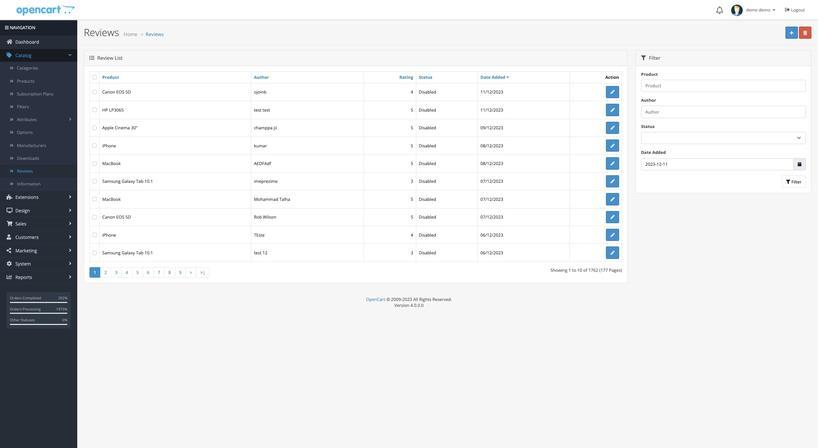 Task type: describe. For each thing, give the bounding box(es) containing it.
1 vertical spatial status
[[641, 124, 655, 129]]

ojoinb
[[254, 89, 267, 95]]

Author text field
[[641, 106, 806, 118]]

demo demo
[[743, 7, 772, 13]]

3 inside "link"
[[115, 270, 118, 276]]

apple cinema 30"
[[102, 125, 138, 131]]

downloads
[[17, 155, 39, 161]]

3 link
[[111, 268, 122, 278]]

opencart link
[[366, 297, 385, 303]]

disabled for test test
[[419, 107, 436, 113]]

1 07/12/2023 from the top
[[481, 179, 503, 185]]

filters
[[17, 104, 29, 110]]

categories link
[[0, 62, 77, 75]]

talha
[[279, 197, 290, 203]]

galaxy for test 12
[[122, 250, 135, 256]]

5 link
[[132, 268, 143, 278]]

hp
[[102, 107, 108, 113]]

marketing
[[14, 248, 37, 254]]

home image
[[7, 39, 12, 44]]

4.0.0.0
[[411, 303, 424, 309]]

edit image for rob wilson
[[610, 215, 615, 220]]

Date Added text field
[[641, 158, 794, 171]]

information
[[17, 181, 41, 187]]

4 link
[[121, 268, 132, 278]]

version
[[394, 303, 409, 309]]

samsung for test 12
[[102, 250, 121, 256]]

4 for 06/12/2023
[[411, 232, 413, 238]]

design
[[14, 208, 30, 214]]

rating link
[[399, 74, 413, 80]]

system
[[14, 261, 31, 267]]

reports link
[[0, 271, 77, 284]]

opencart
[[366, 297, 385, 303]]

2 demo from the left
[[759, 7, 770, 13]]

samsung galaxy tab 10.1 for imeprezime
[[102, 179, 153, 185]]

06/12/2023 for 4
[[481, 232, 503, 238]]

10.1 for imeprezime
[[145, 179, 153, 185]]

sales
[[14, 221, 26, 227]]

mohammad talha
[[254, 197, 290, 203]]

292%
[[58, 296, 67, 301]]

information link
[[0, 178, 77, 191]]

0 horizontal spatial date added
[[481, 74, 505, 80]]

07/12/2023 for wilson
[[481, 214, 503, 220]]

(177
[[599, 268, 608, 274]]

1 horizontal spatial reviews
[[84, 26, 119, 39]]

11/12/2023 for 4
[[481, 89, 503, 95]]

puzzle piece image
[[7, 195, 12, 200]]

lp3065
[[109, 107, 124, 113]]

1762
[[589, 268, 598, 274]]

samsung for imeprezime
[[102, 179, 121, 185]]

0 horizontal spatial date
[[481, 74, 491, 80]]

8
[[168, 270, 171, 276]]

showing 1 to 10 of 1762 (177 pages)
[[551, 268, 622, 274]]

2023
[[402, 297, 412, 303]]

processing
[[23, 307, 41, 312]]

extensions link
[[0, 191, 77, 204]]

all
[[413, 297, 418, 303]]

product link
[[102, 74, 119, 80]]

rights
[[419, 297, 431, 303]]

9
[[179, 270, 182, 276]]

3 for 07/12/2023
[[411, 179, 413, 185]]

09/12/2023
[[481, 125, 503, 131]]

4 for 11/12/2023
[[411, 89, 413, 95]]

1 horizontal spatial 1
[[569, 268, 571, 274]]

Product text field
[[641, 80, 806, 92]]

eos for ojoinb
[[116, 89, 124, 95]]

imeprezime
[[254, 179, 278, 185]]

0 vertical spatial status
[[419, 74, 432, 80]]

macbook for aedfadf
[[102, 161, 121, 167]]

kumar
[[254, 143, 267, 149]]

system link
[[0, 258, 77, 271]]

disabled for teste
[[419, 232, 436, 238]]

2009-
[[391, 297, 402, 303]]

>|
[[200, 270, 205, 276]]

galaxy for imeprezime
[[122, 179, 135, 185]]

logout link
[[780, 0, 812, 20]]

rob
[[254, 214, 262, 220]]

reports
[[14, 275, 32, 281]]

10.1 for test 12
[[145, 250, 153, 256]]

catalog link
[[0, 49, 77, 62]]

canon eos 5d for rob wilson
[[102, 214, 131, 220]]

logout
[[791, 7, 805, 13]]

©
[[387, 297, 390, 303]]

08/12/2023 for kumar
[[481, 143, 503, 149]]

disabled for champpa jii
[[419, 125, 436, 131]]

disabled for rob wilson
[[419, 214, 436, 220]]

attributes
[[17, 117, 37, 123]]

review list
[[96, 55, 123, 61]]

orders completed
[[10, 296, 41, 301]]

champpa jii
[[254, 125, 277, 131]]

customers
[[14, 234, 39, 241]]

orders for orders completed
[[10, 296, 22, 301]]

8 link
[[164, 268, 175, 278]]

apple
[[102, 125, 114, 131]]

shopping cart image
[[7, 221, 12, 227]]

catalog
[[14, 52, 31, 58]]

edit image for test test
[[610, 108, 615, 112]]

subscription plans
[[17, 91, 54, 97]]

action
[[605, 74, 619, 80]]

>
[[190, 270, 192, 276]]

demo demo link
[[728, 0, 780, 20]]

products link
[[0, 75, 77, 88]]

wilson
[[263, 214, 276, 220]]

1 horizontal spatial reviews link
[[146, 31, 164, 37]]

caret down image
[[772, 8, 777, 12]]

teste
[[254, 232, 265, 238]]

0 horizontal spatial filter image
[[641, 56, 646, 61]]

5d for ojoinb
[[125, 89, 131, 95]]

disabled for imeprezime
[[419, 179, 436, 185]]

plans
[[43, 91, 54, 97]]

1973%
[[56, 307, 67, 312]]

> link
[[185, 268, 196, 278]]

0 horizontal spatial added
[[492, 74, 505, 80]]

author link
[[254, 74, 269, 80]]

edit image for aedfadf
[[610, 162, 615, 166]]

5 for aedfadf
[[411, 161, 413, 167]]

manufacturers link
[[0, 139, 77, 152]]

edit image for kumar
[[610, 144, 615, 148]]

eos for rob wilson
[[116, 214, 124, 220]]

1 vertical spatial reviews link
[[0, 165, 77, 178]]

08/12/2023 for aedfadf
[[481, 161, 503, 167]]

home
[[124, 31, 137, 37]]

mohammad
[[254, 197, 278, 203]]



Task type: vqa. For each thing, say whether or not it's contained in the screenshot.


Task type: locate. For each thing, give the bounding box(es) containing it.
3 edit image from the top
[[610, 144, 615, 148]]

filter for "filter" image to the left
[[648, 55, 661, 61]]

0 vertical spatial 06/12/2023
[[481, 232, 503, 238]]

canon
[[102, 89, 115, 95], [102, 214, 115, 220]]

extensions
[[14, 194, 39, 201]]

0 vertical spatial 08/12/2023
[[481, 143, 503, 149]]

test test
[[254, 107, 270, 113]]

1 tab from the top
[[136, 179, 143, 185]]

1 vertical spatial date
[[641, 150, 651, 156]]

disabled for kumar
[[419, 143, 436, 149]]

1 vertical spatial galaxy
[[122, 250, 135, 256]]

tag image
[[7, 53, 12, 58]]

cinema
[[115, 125, 130, 131]]

0 vertical spatial canon eos 5d
[[102, 89, 131, 95]]

2 canon eos 5d from the top
[[102, 214, 131, 220]]

5d for rob wilson
[[125, 214, 131, 220]]

samsung
[[102, 179, 121, 185], [102, 250, 121, 256]]

5 edit image from the top
[[610, 251, 615, 256]]

completed
[[23, 296, 41, 301]]

2 5d from the top
[[125, 214, 131, 220]]

1 vertical spatial date added
[[641, 150, 666, 156]]

customers link
[[0, 231, 77, 244]]

1 eos from the top
[[116, 89, 124, 95]]

canon eos 5d
[[102, 89, 131, 95], [102, 214, 131, 220]]

1 horizontal spatial filter
[[790, 179, 802, 185]]

0 vertical spatial orders
[[10, 296, 22, 301]]

1 vertical spatial orders
[[10, 307, 22, 312]]

1 horizontal spatial demo
[[759, 7, 770, 13]]

products
[[17, 78, 35, 84]]

list
[[115, 55, 123, 61]]

orders for orders processing
[[10, 307, 22, 312]]

demo left caret down icon
[[759, 7, 770, 13]]

0 vertical spatial 11/12/2023
[[481, 89, 503, 95]]

1 vertical spatial eos
[[116, 214, 124, 220]]

reviews link right the home link
[[146, 31, 164, 37]]

iphone for kumar
[[102, 143, 116, 149]]

5 for test test
[[411, 107, 413, 113]]

5d
[[125, 89, 131, 95], [125, 214, 131, 220]]

11/12/2023 down date added link
[[481, 89, 503, 95]]

orders up other
[[10, 307, 22, 312]]

0 vertical spatial tab
[[136, 179, 143, 185]]

1 canon eos 5d from the top
[[102, 89, 131, 95]]

5 edit image from the top
[[610, 215, 615, 220]]

filter
[[648, 55, 661, 61], [790, 179, 802, 185]]

0 vertical spatial filter image
[[641, 56, 646, 61]]

1 vertical spatial added
[[652, 150, 666, 156]]

1 vertical spatial 5d
[[125, 214, 131, 220]]

0 vertical spatial samsung
[[102, 179, 121, 185]]

tab for test 12
[[136, 250, 143, 256]]

1 horizontal spatial product
[[641, 71, 658, 77]]

macbook for mohammad talha
[[102, 197, 121, 203]]

orders up orders processing
[[10, 296, 22, 301]]

design link
[[0, 204, 77, 218]]

0 horizontal spatial 1
[[94, 270, 96, 276]]

delete image
[[803, 31, 807, 35]]

3 disabled from the top
[[419, 125, 436, 131]]

demo
[[746, 7, 758, 13], [759, 7, 770, 13]]

0 vertical spatial macbook
[[102, 161, 121, 167]]

samsung galaxy tab 10.1 for test 12
[[102, 250, 153, 256]]

1 horizontal spatial added
[[652, 150, 666, 156]]

0 vertical spatial 10.1
[[145, 179, 153, 185]]

1 horizontal spatial status
[[641, 124, 655, 129]]

pages)
[[609, 268, 622, 274]]

reviews link up information
[[0, 165, 77, 178]]

other statuses
[[10, 318, 35, 323]]

0 vertical spatial date
[[481, 74, 491, 80]]

2 06/12/2023 from the top
[[481, 250, 503, 256]]

2 08/12/2023 from the top
[[481, 161, 503, 167]]

galaxy
[[122, 179, 135, 185], [122, 250, 135, 256]]

0 horizontal spatial demo
[[746, 7, 758, 13]]

subscription
[[17, 91, 42, 97]]

add new image
[[790, 31, 794, 35]]

2 samsung from the top
[[102, 250, 121, 256]]

dashboard
[[14, 39, 39, 45]]

0 vertical spatial 4
[[411, 89, 413, 95]]

0 horizontal spatial filter
[[648, 55, 661, 61]]

0 horizontal spatial status
[[419, 74, 432, 80]]

edit image for teste
[[610, 233, 615, 238]]

1 11/12/2023 from the top
[[481, 89, 503, 95]]

orders processing
[[10, 307, 41, 312]]

edit image
[[610, 126, 615, 130], [610, 180, 615, 184], [610, 198, 615, 202], [610, 233, 615, 238], [610, 251, 615, 256]]

desktop image
[[7, 208, 12, 213]]

1 vertical spatial samsung
[[102, 250, 121, 256]]

2 horizontal spatial reviews
[[146, 31, 164, 37]]

hp lp3065
[[102, 107, 124, 113]]

of
[[583, 268, 587, 274]]

edit image for mohammad talha
[[610, 198, 615, 202]]

0 vertical spatial 3
[[411, 179, 413, 185]]

share alt image
[[7, 248, 12, 253]]

reviews up review
[[84, 26, 119, 39]]

4 disabled from the top
[[419, 143, 436, 149]]

edit image
[[610, 90, 615, 95], [610, 108, 615, 112], [610, 144, 615, 148], [610, 162, 615, 166], [610, 215, 615, 220]]

1 left to
[[569, 268, 571, 274]]

1 08/12/2023 from the top
[[481, 143, 503, 149]]

8 disabled from the top
[[419, 214, 436, 220]]

2 vertical spatial 4
[[126, 270, 128, 276]]

iphone for teste
[[102, 232, 116, 238]]

1 horizontal spatial date added
[[641, 150, 666, 156]]

2 canon from the top
[[102, 214, 115, 220]]

opencart image
[[16, 4, 75, 16]]

2 link
[[100, 268, 111, 278]]

1 orders from the top
[[10, 296, 22, 301]]

5 for kumar
[[411, 143, 413, 149]]

0 vertical spatial galaxy
[[122, 179, 135, 185]]

marketing link
[[0, 245, 77, 258]]

disabled for test 12
[[419, 250, 436, 256]]

2 eos from the top
[[116, 214, 124, 220]]

edit image for imeprezime
[[610, 180, 615, 184]]

1 vertical spatial macbook
[[102, 197, 121, 203]]

1 vertical spatial canon eos 5d
[[102, 214, 131, 220]]

0%
[[62, 318, 67, 323]]

1 10.1 from the top
[[145, 179, 153, 185]]

06/12/2023 for 3
[[481, 250, 503, 256]]

rating
[[399, 74, 413, 80]]

demo demo image
[[731, 5, 743, 16]]

7 disabled from the top
[[419, 197, 436, 203]]

reviews down downloads
[[17, 168, 33, 174]]

1 vertical spatial samsung galaxy tab 10.1
[[102, 250, 153, 256]]

2 orders from the top
[[10, 307, 22, 312]]

1 vertical spatial author
[[641, 97, 656, 103]]

10.1
[[145, 179, 153, 185], [145, 250, 153, 256]]

canon eos 5d for ojoinb
[[102, 89, 131, 95]]

filter for "filter" image inside filter button
[[790, 179, 802, 185]]

4 inside 4 link
[[126, 270, 128, 276]]

product
[[641, 71, 658, 77], [102, 74, 119, 80]]

2 samsung galaxy tab 10.1 from the top
[[102, 250, 153, 256]]

0 horizontal spatial reviews link
[[0, 165, 77, 178]]

0 vertical spatial samsung galaxy tab 10.1
[[102, 179, 153, 185]]

1 edit image from the top
[[610, 126, 615, 130]]

06/12/2023
[[481, 232, 503, 238], [481, 250, 503, 256]]

1 samsung from the top
[[102, 179, 121, 185]]

2
[[104, 270, 107, 276]]

bell image
[[716, 6, 723, 14]]

08/12/2023
[[481, 143, 503, 149], [481, 161, 503, 167]]

2 edit image from the top
[[610, 108, 615, 112]]

2 vertical spatial 3
[[115, 270, 118, 276]]

4 edit image from the top
[[610, 162, 615, 166]]

1
[[569, 268, 571, 274], [94, 270, 96, 276]]

1 samsung galaxy tab 10.1 from the top
[[102, 179, 153, 185]]

1 macbook from the top
[[102, 161, 121, 167]]

0 vertical spatial author
[[254, 74, 269, 80]]

filter image inside filter button
[[786, 180, 790, 184]]

None checkbox
[[92, 108, 97, 112], [92, 144, 97, 148], [92, 162, 97, 166], [92, 197, 97, 202], [92, 233, 97, 238], [92, 251, 97, 255], [92, 108, 97, 112], [92, 144, 97, 148], [92, 162, 97, 166], [92, 197, 97, 202], [92, 233, 97, 238], [92, 251, 97, 255]]

3 for 06/12/2023
[[411, 250, 413, 256]]

1 edit image from the top
[[610, 90, 615, 95]]

5 for champpa jii
[[411, 125, 413, 131]]

to
[[572, 268, 576, 274]]

attributes link
[[0, 113, 77, 126]]

tab for imeprezime
[[136, 179, 143, 185]]

status link
[[419, 74, 432, 80]]

disabled for aedfadf
[[419, 161, 436, 167]]

orders
[[10, 296, 22, 301], [10, 307, 22, 312]]

1 galaxy from the top
[[122, 179, 135, 185]]

6 link
[[143, 268, 154, 278]]

categories
[[17, 65, 38, 71]]

2 vertical spatial 07/12/2023
[[481, 214, 503, 220]]

07/12/2023 for talha
[[481, 197, 503, 203]]

canon for ojoinb
[[102, 89, 115, 95]]

1 iphone from the top
[[102, 143, 116, 149]]

1 vertical spatial tab
[[136, 250, 143, 256]]

review
[[97, 55, 113, 61]]

filters link
[[0, 101, 77, 113]]

edit image for ojoinb
[[610, 90, 615, 95]]

showing
[[551, 268, 568, 274]]

2 edit image from the top
[[610, 180, 615, 184]]

date added
[[481, 74, 505, 80], [641, 150, 666, 156]]

1 vertical spatial 10.1
[[145, 250, 153, 256]]

None checkbox
[[92, 75, 97, 79], [92, 90, 97, 94], [92, 126, 97, 130], [92, 180, 97, 184], [92, 215, 97, 220], [92, 75, 97, 79], [92, 90, 97, 94], [92, 126, 97, 130], [92, 180, 97, 184], [92, 215, 97, 220]]

sign out alt image
[[785, 7, 790, 12]]

1 06/12/2023 from the top
[[481, 232, 503, 238]]

other
[[10, 318, 20, 323]]

10 disabled from the top
[[419, 250, 436, 256]]

1 vertical spatial 07/12/2023
[[481, 197, 503, 203]]

date
[[481, 74, 491, 80], [641, 150, 651, 156]]

6 disabled from the top
[[419, 179, 436, 185]]

iphone
[[102, 143, 116, 149], [102, 232, 116, 238]]

1 vertical spatial 4
[[411, 232, 413, 238]]

options
[[17, 130, 33, 136]]

0 vertical spatial added
[[492, 74, 505, 80]]

2 macbook from the top
[[102, 197, 121, 203]]

user image
[[7, 235, 12, 240]]

1 vertical spatial 06/12/2023
[[481, 250, 503, 256]]

cog image
[[7, 262, 12, 267]]

filter image
[[641, 56, 646, 61], [786, 180, 790, 184]]

1 horizontal spatial filter image
[[786, 180, 790, 184]]

3 07/12/2023 from the top
[[481, 214, 503, 220]]

0 horizontal spatial reviews
[[17, 168, 33, 174]]

subscription plans link
[[0, 88, 77, 101]]

added
[[492, 74, 505, 80], [652, 150, 666, 156]]

11/12/2023 up 09/12/2023
[[481, 107, 503, 113]]

1 left "2"
[[94, 270, 96, 276]]

1 canon from the top
[[102, 89, 115, 95]]

statuses
[[21, 318, 35, 323]]

list image
[[89, 56, 94, 61]]

1 vertical spatial 3
[[411, 250, 413, 256]]

2 07/12/2023 from the top
[[481, 197, 503, 203]]

0 vertical spatial eos
[[116, 89, 124, 95]]

10
[[577, 268, 582, 274]]

edit image for test 12
[[610, 251, 615, 256]]

5 inside "link"
[[136, 270, 139, 276]]

1 vertical spatial canon
[[102, 214, 115, 220]]

2 disabled from the top
[[419, 107, 436, 113]]

1 vertical spatial filter image
[[786, 180, 790, 184]]

1 vertical spatial 08/12/2023
[[481, 161, 503, 167]]

1 5d from the top
[[125, 89, 131, 95]]

canon for rob wilson
[[102, 214, 115, 220]]

bars image
[[5, 26, 9, 30]]

0 vertical spatial 07/12/2023
[[481, 179, 503, 185]]

0 vertical spatial filter
[[648, 55, 661, 61]]

disabled
[[419, 89, 436, 95], [419, 107, 436, 113], [419, 125, 436, 131], [419, 143, 436, 149], [419, 161, 436, 167], [419, 179, 436, 185], [419, 197, 436, 203], [419, 214, 436, 220], [419, 232, 436, 238], [419, 250, 436, 256]]

navigation
[[9, 25, 35, 31]]

home link
[[124, 31, 137, 37]]

author
[[254, 74, 269, 80], [641, 97, 656, 103]]

5 for rob wilson
[[411, 214, 413, 220]]

demo right demo demo icon
[[746, 7, 758, 13]]

filter button
[[782, 176, 806, 188]]

eos
[[116, 89, 124, 95], [116, 214, 124, 220]]

dashboard link
[[0, 36, 77, 49]]

6
[[147, 270, 150, 276]]

1 demo from the left
[[746, 7, 758, 13]]

options link
[[0, 126, 77, 139]]

calendar image
[[798, 162, 802, 167]]

chart bar image
[[7, 275, 12, 280]]

0 vertical spatial date added
[[481, 74, 505, 80]]

2 galaxy from the top
[[122, 250, 135, 256]]

reserved.
[[433, 297, 452, 303]]

3 edit image from the top
[[610, 198, 615, 202]]

11/12/2023 for 5
[[481, 107, 503, 113]]

0 horizontal spatial author
[[254, 74, 269, 80]]

0 vertical spatial iphone
[[102, 143, 116, 149]]

0 horizontal spatial product
[[102, 74, 119, 80]]

2 tab from the top
[[136, 250, 143, 256]]

0 vertical spatial 5d
[[125, 89, 131, 95]]

2 11/12/2023 from the top
[[481, 107, 503, 113]]

1 vertical spatial 11/12/2023
[[481, 107, 503, 113]]

1 disabled from the top
[[419, 89, 436, 95]]

edit image for champpa jii
[[610, 126, 615, 130]]

reviews right the home link
[[146, 31, 164, 37]]

5 disabled from the top
[[419, 161, 436, 167]]

reviews link
[[146, 31, 164, 37], [0, 165, 77, 178]]

1 horizontal spatial date
[[641, 150, 651, 156]]

disabled for ojoinb
[[419, 89, 436, 95]]

1 vertical spatial filter
[[790, 179, 802, 185]]

2 iphone from the top
[[102, 232, 116, 238]]

9 disabled from the top
[[419, 232, 436, 238]]

0 vertical spatial reviews link
[[146, 31, 164, 37]]

macbook
[[102, 161, 121, 167], [102, 197, 121, 203]]

filter inside button
[[790, 179, 802, 185]]

0 vertical spatial canon
[[102, 89, 115, 95]]

5 for mohammad talha
[[411, 197, 413, 203]]

1 vertical spatial iphone
[[102, 232, 116, 238]]

2 10.1 from the top
[[145, 250, 153, 256]]

1 horizontal spatial author
[[641, 97, 656, 103]]

disabled for mohammad talha
[[419, 197, 436, 203]]

sales link
[[0, 218, 77, 231]]

4
[[411, 89, 413, 95], [411, 232, 413, 238], [126, 270, 128, 276]]

9 link
[[175, 268, 186, 278]]

4 edit image from the top
[[610, 233, 615, 238]]



